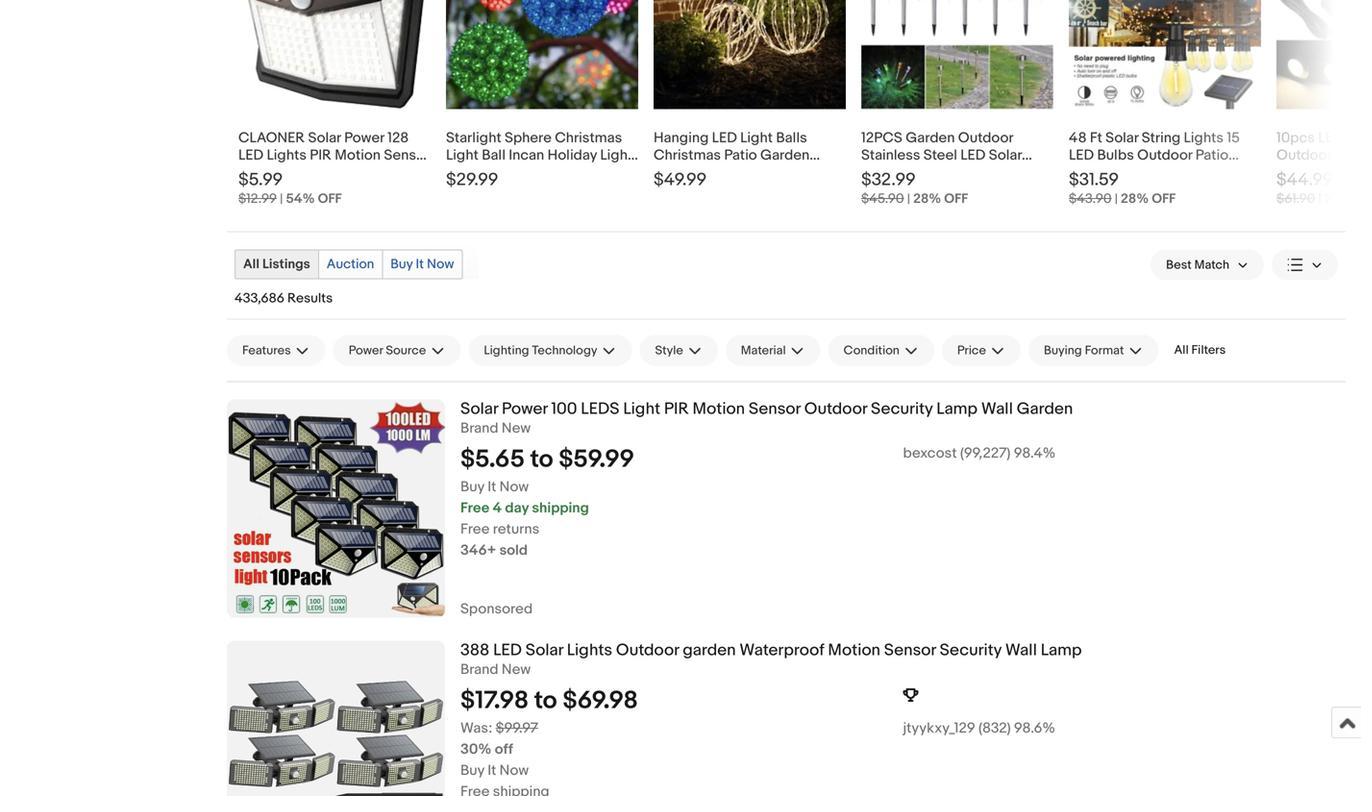 Task type: vqa. For each thing, say whether or not it's contained in the screenshot.
"Shimamura" in Miffy Shoulder Bag Macadam Pattern Light Brown Shimamura Synthetic Leather Japan Brand New
no



Task type: describe. For each thing, give the bounding box(es) containing it.
bexcost (99,227) 98.4%
[[903, 444, 1056, 462]]

| for $31.59
[[1115, 191, 1118, 207]]

28% for $31.59
[[1121, 191, 1149, 207]]

outdoor inside the solar power 100 leds light pir motion sensor outdoor security lamp wall garden brand new
[[804, 399, 867, 419]]

patio
[[1196, 147, 1229, 164]]

solar power 100 leds light pir motion sensor outdoor security lamp wall garden image
[[227, 399, 445, 618]]

listings
[[263, 256, 310, 273]]

pir inside the solar power 100 leds light pir motion sensor outdoor security lamp wall garden brand new
[[664, 399, 689, 419]]

claoner solar power 128 led lights pir motion sensor outdoor security lamp wall image
[[238, 0, 431, 109]]

solar power 100 leds light pir motion sensor outdoor security lamp wall garden link
[[461, 399, 1346, 419]]

solar inside 48 ft solar string lights 15 led bulbs outdoor patio bistro wedding christmas
[[1106, 129, 1139, 147]]

lighting
[[484, 343, 529, 358]]

waterproof
[[740, 640, 824, 660]]

$44.99 $61.90 | 27% o
[[1277, 169, 1361, 207]]

off for $31.59
[[1152, 191, 1176, 207]]

sensor inside the solar power 100 leds light pir motion sensor outdoor security lamp wall garden brand new
[[749, 399, 801, 419]]

lights inside 388 led solar lights outdoor garden waterproof motion sensor security wall lamp brand new
[[567, 640, 613, 660]]

security for $59.99
[[871, 399, 933, 419]]

wall inside the solar power 100 leds light pir motion sensor outdoor security lamp wall garden brand new
[[981, 399, 1013, 419]]

$12.99 text field
[[238, 191, 277, 207]]

best match button
[[1151, 249, 1264, 280]]

light up $29.99
[[446, 147, 479, 164]]

view: list view image
[[1287, 255, 1323, 275]]

garden
[[1017, 399, 1073, 419]]

buy inside $17.98 to $69.98 was: $99.97 30% off buy it now
[[461, 762, 484, 779]]

it inside $17.98 to $69.98 was: $99.97 30% off buy it now
[[488, 762, 496, 779]]

top rated plus image
[[903, 687, 919, 703]]

433,686 results
[[235, 290, 333, 307]]

48
[[1069, 129, 1087, 147]]

98.6%
[[1014, 719, 1055, 737]]

$69.98
[[563, 686, 638, 716]]

starlight
[[446, 129, 502, 147]]

128
[[388, 129, 409, 147]]

brand inside 388 led solar lights outdoor garden waterproof motion sensor security wall lamp brand new
[[461, 661, 499, 678]]

returns
[[493, 520, 540, 538]]

material button
[[726, 335, 821, 366]]

garden
[[683, 640, 736, 660]]

(99,227)
[[960, 444, 1011, 462]]

technology
[[532, 343, 598, 358]]

$44.99
[[1277, 169, 1333, 190]]

$17.98
[[461, 686, 529, 716]]

0 vertical spatial sphere
[[505, 129, 552, 147]]

$5.65 to $59.99 buy it now free 4 day shipping free returns 346+ sold
[[461, 444, 635, 559]]

features button
[[227, 335, 326, 366]]

led inside 388 led solar lights outdoor garden waterproof motion sensor security wall lamp brand new
[[493, 640, 522, 660]]

sensor for pir
[[384, 147, 429, 164]]

ft
[[1090, 129, 1103, 147]]

$5.65
[[461, 444, 525, 474]]

was:
[[461, 719, 492, 737]]

$31.59 $43.90 | 28% off
[[1069, 169, 1176, 207]]

outdoor inside starlight sphere christmas light ball incan holiday light sphere indoor outdoor
[[542, 164, 597, 181]]

results
[[288, 290, 333, 307]]

led inside claoner solar power 128 led lights pir motion sensor outdoor security lamp wall
[[238, 147, 264, 164]]

$49.99
[[654, 169, 707, 190]]

0 vertical spatial now
[[427, 256, 454, 273]]

sponsored
[[461, 600, 533, 618]]

$32.99
[[861, 169, 916, 190]]

source
[[386, 343, 426, 358]]

54%
[[286, 191, 315, 207]]

power inside power source dropdown button
[[349, 343, 383, 358]]

best match
[[1166, 257, 1230, 272]]

buying format
[[1044, 343, 1124, 358]]

15
[[1227, 129, 1240, 147]]

bistro
[[1069, 164, 1107, 181]]

$61.90
[[1277, 191, 1316, 207]]

light right holiday
[[600, 147, 633, 164]]

$32.99 $45.90 | 28% off
[[861, 169, 968, 207]]

power source button
[[333, 335, 461, 366]]

led inside 48 ft solar string lights 15 led bulbs outdoor patio bistro wedding christmas
[[1069, 147, 1094, 164]]

98.4%
[[1014, 444, 1056, 462]]

4
[[493, 499, 502, 517]]

| for $5.99
[[280, 191, 283, 207]]

48 ft solar string lights 15 led bulbs outdoor patio bistro wedding christmas
[[1069, 129, 1241, 181]]

solar inside 388 led solar lights outdoor garden waterproof motion sensor security wall lamp brand new
[[526, 640, 563, 660]]

all for all filters
[[1174, 343, 1189, 358]]

all listings
[[243, 256, 310, 273]]

$49.99 link
[[654, 0, 846, 211]]

starlight sphere christmas light ball incan holiday light sphere indoor outdoor image
[[446, 0, 638, 109]]

$61.90 text field
[[1277, 191, 1316, 207]]

$12.99
[[238, 191, 277, 207]]

auction link
[[319, 250, 382, 278]]

lighting technology button
[[469, 335, 632, 366]]

off
[[495, 741, 513, 758]]

now inside $5.65 to $59.99 buy it now free 4 day shipping free returns 346+ sold
[[500, 478, 529, 495]]

388 led solar lights outdoor garden waterproof motion sensor security wall lamp brand new
[[461, 640, 1082, 678]]

buy inside $5.65 to $59.99 buy it now free 4 day shipping free returns 346+ sold
[[461, 478, 484, 495]]

new inside the solar power 100 leds light pir motion sensor outdoor security lamp wall garden brand new
[[502, 419, 531, 437]]

388
[[461, 640, 490, 660]]

motion for waterproof
[[828, 640, 881, 660]]

to for $5.65
[[530, 444, 553, 474]]

346+
[[461, 542, 496, 559]]

outdoor inside 388 led solar lights outdoor garden waterproof motion sensor security wall lamp brand new
[[616, 640, 679, 660]]

27%
[[1325, 191, 1352, 207]]

claoner
[[238, 129, 305, 147]]

string
[[1142, 129, 1181, 147]]

best
[[1166, 257, 1192, 272]]

filters
[[1192, 343, 1226, 358]]

$45.90
[[861, 191, 904, 207]]

buy it now link
[[383, 250, 462, 278]]

brand inside the solar power 100 leds light pir motion sensor outdoor security lamp wall garden brand new
[[461, 419, 499, 437]]

leds
[[581, 399, 620, 419]]



Task type: locate. For each thing, give the bounding box(es) containing it.
security inside 388 led solar lights outdoor garden waterproof motion sensor security wall lamp brand new
[[940, 640, 1002, 660]]

off
[[318, 191, 342, 207], [944, 191, 968, 207], [1152, 191, 1176, 207]]

0 horizontal spatial off
[[318, 191, 342, 207]]

$31.59
[[1069, 169, 1119, 190]]

pir down style dropdown button
[[664, 399, 689, 419]]

sensor inside claoner solar power 128 led lights pir motion sensor outdoor security lamp wall
[[384, 147, 429, 164]]

solar up $5.65
[[461, 399, 498, 419]]

1 vertical spatial sphere
[[446, 164, 493, 181]]

price
[[957, 343, 986, 358]]

0 horizontal spatial security
[[297, 164, 351, 181]]

0 vertical spatial to
[[530, 444, 553, 474]]

power
[[344, 129, 384, 147], [349, 343, 383, 358], [502, 399, 548, 419]]

0 vertical spatial pir
[[310, 147, 332, 164]]

jtyykxy_129
[[903, 719, 975, 737]]

pir inside claoner solar power 128 led lights pir motion sensor outdoor security lamp wall
[[310, 147, 332, 164]]

lights left 15
[[1184, 129, 1224, 147]]

off for $32.99
[[944, 191, 968, 207]]

auction
[[327, 256, 374, 273]]

2 | from the left
[[907, 191, 910, 207]]

all for all listings
[[243, 256, 260, 273]]

off inside $31.59 $43.90 | 28% off
[[1152, 191, 1176, 207]]

12pcs garden outdoor stainless steel led solar landscape path lights yard lamp image
[[861, 0, 1054, 109]]

1 vertical spatial pir
[[664, 399, 689, 419]]

| inside $5.99 $12.99 | 54% off
[[280, 191, 283, 207]]

$29.99
[[446, 169, 498, 190]]

led up $5.99
[[238, 147, 264, 164]]

free up 346+
[[461, 520, 490, 538]]

1 horizontal spatial lamp
[[937, 399, 978, 419]]

motion inside claoner solar power 128 led lights pir motion sensor outdoor security lamp wall
[[335, 147, 381, 164]]

sensor left starlight
[[384, 147, 429, 164]]

outdoor right the indoor
[[542, 164, 597, 181]]

outdoor down condition
[[804, 399, 867, 419]]

sphere up the indoor
[[505, 129, 552, 147]]

to inside $5.65 to $59.99 buy it now free 4 day shipping free returns 346+ sold
[[530, 444, 553, 474]]

security for $69.98
[[940, 640, 1002, 660]]

solar right ft
[[1106, 129, 1139, 147]]

1 vertical spatial motion
[[693, 399, 745, 419]]

4 | from the left
[[1319, 191, 1322, 207]]

2 vertical spatial power
[[502, 399, 548, 419]]

led
[[238, 147, 264, 164], [1069, 147, 1094, 164], [493, 640, 522, 660]]

bulbs
[[1097, 147, 1134, 164]]

(832)
[[979, 719, 1011, 737]]

1 brand from the top
[[461, 419, 499, 437]]

1 vertical spatial buy
[[461, 478, 484, 495]]

christmas down 15
[[1174, 164, 1241, 181]]

2 vertical spatial it
[[488, 762, 496, 779]]

all
[[243, 256, 260, 273], [1174, 343, 1189, 358]]

new inside 388 led solar lights outdoor garden waterproof motion sensor security wall lamp brand new
[[502, 661, 531, 678]]

off inside $5.99 $12.99 | 54% off
[[318, 191, 342, 207]]

buy right auction link
[[391, 256, 413, 273]]

$5.99
[[238, 169, 283, 190]]

1 vertical spatial wall
[[981, 399, 1013, 419]]

lamp inside the solar power 100 leds light pir motion sensor outdoor security lamp wall garden brand new
[[937, 399, 978, 419]]

led up $31.59
[[1069, 147, 1094, 164]]

incan
[[509, 147, 544, 164]]

1 horizontal spatial sphere
[[505, 129, 552, 147]]

0 vertical spatial it
[[416, 256, 424, 273]]

$45.90 text field
[[861, 191, 904, 207]]

$5.99 $12.99 | 54% off
[[238, 169, 342, 207]]

off down wedding on the right top of the page
[[1152, 191, 1176, 207]]

wedding
[[1111, 164, 1170, 181]]

power inside the solar power 100 leds light pir motion sensor outdoor security lamp wall garden brand new
[[502, 399, 548, 419]]

30%
[[461, 741, 492, 758]]

motion
[[335, 147, 381, 164], [693, 399, 745, 419], [828, 640, 881, 660]]

it
[[416, 256, 424, 273], [488, 478, 496, 495], [488, 762, 496, 779]]

condition
[[844, 343, 900, 358]]

solar inside claoner solar power 128 led lights pir motion sensor outdoor security lamp wall
[[308, 129, 341, 147]]

power source
[[349, 343, 426, 358]]

claoner solar power 128 led lights pir motion sensor outdoor security lamp wall
[[238, 129, 429, 181]]

it up '4'
[[488, 478, 496, 495]]

$17.98 to $69.98 was: $99.97 30% off buy it now
[[461, 686, 638, 779]]

1 vertical spatial it
[[488, 478, 496, 495]]

wall inside claoner solar power 128 led lights pir motion sensor outdoor security lamp wall
[[393, 164, 421, 181]]

| inside $32.99 $45.90 | 28% off
[[907, 191, 910, 207]]

all filters button
[[1167, 335, 1234, 365]]

brand
[[461, 419, 499, 437], [461, 661, 499, 678]]

1 vertical spatial now
[[500, 478, 529, 495]]

now inside $17.98 to $69.98 was: $99.97 30% off buy it now
[[500, 762, 529, 779]]

1 free from the top
[[461, 499, 490, 517]]

1 vertical spatial all
[[1174, 343, 1189, 358]]

now up day
[[500, 478, 529, 495]]

0 vertical spatial power
[[344, 129, 384, 147]]

3 | from the left
[[1115, 191, 1118, 207]]

0 horizontal spatial lamp
[[354, 164, 390, 181]]

0 vertical spatial motion
[[335, 147, 381, 164]]

lights up $69.98
[[567, 640, 613, 660]]

0 horizontal spatial sensor
[[384, 147, 429, 164]]

pir up $5.99 $12.99 | 54% off
[[310, 147, 332, 164]]

power left 128
[[344, 129, 384, 147]]

1 vertical spatial security
[[871, 399, 933, 419]]

all left listings
[[243, 256, 260, 273]]

all filters
[[1174, 343, 1226, 358]]

lighting technology
[[484, 343, 598, 358]]

now down off
[[500, 762, 529, 779]]

10pcs led deck light kit outdoor yard garden step road path lights pathway lamp image
[[1277, 0, 1361, 109]]

0 horizontal spatial christmas
[[555, 129, 622, 147]]

ball
[[482, 147, 506, 164]]

it down off
[[488, 762, 496, 779]]

light
[[446, 147, 479, 164], [600, 147, 633, 164], [623, 399, 661, 419]]

100
[[551, 399, 577, 419]]

sold
[[500, 542, 528, 559]]

28%
[[913, 191, 941, 207], [1121, 191, 1149, 207]]

28% inside $31.59 $43.90 | 28% off
[[1121, 191, 1149, 207]]

1 vertical spatial new
[[502, 661, 531, 678]]

0 vertical spatial all
[[243, 256, 260, 273]]

new up $5.65
[[502, 419, 531, 437]]

indoor
[[496, 164, 538, 181]]

1 horizontal spatial off
[[944, 191, 968, 207]]

1 vertical spatial sensor
[[749, 399, 801, 419]]

1 horizontal spatial lights
[[567, 640, 613, 660]]

3 off from the left
[[1152, 191, 1176, 207]]

features
[[242, 343, 291, 358]]

388 led solar lights outdoor garden waterproof motion sensor security wall lamp image
[[227, 641, 445, 796]]

2 horizontal spatial led
[[1069, 147, 1094, 164]]

jtyykxy_129 (832) 98.6%
[[903, 719, 1055, 737]]

| for $32.99
[[907, 191, 910, 207]]

1 vertical spatial christmas
[[1174, 164, 1241, 181]]

price button
[[942, 335, 1021, 366]]

power left source
[[349, 343, 383, 358]]

2 vertical spatial sensor
[[884, 640, 936, 660]]

motion inside the solar power 100 leds light pir motion sensor outdoor security lamp wall garden brand new
[[693, 399, 745, 419]]

it right auction link
[[416, 256, 424, 273]]

security inside the solar power 100 leds light pir motion sensor outdoor security lamp wall garden brand new
[[871, 399, 933, 419]]

1 horizontal spatial led
[[493, 640, 522, 660]]

power inside claoner solar power 128 led lights pir motion sensor outdoor security lamp wall
[[344, 129, 384, 147]]

2 horizontal spatial security
[[940, 640, 1002, 660]]

christmas right "incan" on the left top
[[555, 129, 622, 147]]

388 led solar lights outdoor garden waterproof motion sensor security wall lamp link
[[461, 640, 1346, 661]]

material
[[741, 343, 786, 358]]

$43.90
[[1069, 191, 1112, 207]]

$59.99
[[559, 444, 635, 474]]

| left 54%
[[280, 191, 283, 207]]

day
[[505, 499, 529, 517]]

1 28% from the left
[[913, 191, 941, 207]]

48 ft solar string lights 15 led bulbs outdoor patio bistro wedding christmas image
[[1069, 0, 1261, 109]]

to right $5.65
[[530, 444, 553, 474]]

2 vertical spatial security
[[940, 640, 1002, 660]]

2 vertical spatial motion
[[828, 640, 881, 660]]

| inside $44.99 $61.90 | 27% o
[[1319, 191, 1322, 207]]

wall up (99,227)
[[981, 399, 1013, 419]]

outdoor
[[1138, 147, 1193, 164], [238, 164, 293, 181], [542, 164, 597, 181], [804, 399, 867, 419], [616, 640, 679, 660]]

1 horizontal spatial christmas
[[1174, 164, 1241, 181]]

1 | from the left
[[280, 191, 283, 207]]

2 off from the left
[[944, 191, 968, 207]]

new up "$17.98"
[[502, 661, 531, 678]]

free left '4'
[[461, 499, 490, 517]]

2 vertical spatial lamp
[[1041, 640, 1082, 660]]

2 free from the top
[[461, 520, 490, 538]]

motion down style dropdown button
[[693, 399, 745, 419]]

security up bexcost
[[871, 399, 933, 419]]

0 horizontal spatial led
[[238, 147, 264, 164]]

1 vertical spatial brand
[[461, 661, 499, 678]]

wall
[[393, 164, 421, 181], [981, 399, 1013, 419], [1005, 640, 1037, 660]]

off for $5.99
[[318, 191, 342, 207]]

off inside $32.99 $45.90 | 28% off
[[944, 191, 968, 207]]

outdoor inside 48 ft solar string lights 15 led bulbs outdoor patio bistro wedding christmas
[[1138, 147, 1193, 164]]

free
[[461, 499, 490, 517], [461, 520, 490, 538]]

0 horizontal spatial all
[[243, 256, 260, 273]]

lights inside claoner solar power 128 led lights pir motion sensor outdoor security lamp wall
[[267, 147, 307, 164]]

lamp for security
[[354, 164, 390, 181]]

solar inside the solar power 100 leds light pir motion sensor outdoor security lamp wall garden brand new
[[461, 399, 498, 419]]

2 horizontal spatial off
[[1152, 191, 1176, 207]]

hanging led light balls christmas patio garden decoration white frame, 6 colors image
[[654, 0, 846, 109]]

0 vertical spatial buy
[[391, 256, 413, 273]]

pir
[[310, 147, 332, 164], [664, 399, 689, 419]]

1 new from the top
[[502, 419, 531, 437]]

0 vertical spatial new
[[502, 419, 531, 437]]

$99.97
[[496, 719, 538, 737]]

0 horizontal spatial lights
[[267, 147, 307, 164]]

2 horizontal spatial motion
[[828, 640, 881, 660]]

| inside $31.59 $43.90 | 28% off
[[1115, 191, 1118, 207]]

1 vertical spatial power
[[349, 343, 383, 358]]

lights inside 48 ft solar string lights 15 led bulbs outdoor patio bistro wedding christmas
[[1184, 129, 1224, 147]]

1 horizontal spatial 28%
[[1121, 191, 1149, 207]]

solar down sponsored
[[526, 640, 563, 660]]

28% for $32.99
[[913, 191, 941, 207]]

2 28% from the left
[[1121, 191, 1149, 207]]

0 vertical spatial brand
[[461, 419, 499, 437]]

| left 27%
[[1319, 191, 1322, 207]]

2 horizontal spatial lights
[[1184, 129, 1224, 147]]

light right 'leds'
[[623, 399, 661, 419]]

buy
[[391, 256, 413, 273], [461, 478, 484, 495], [461, 762, 484, 779]]

lamp up 98.6%
[[1041, 640, 1082, 660]]

2 vertical spatial buy
[[461, 762, 484, 779]]

light inside the solar power 100 leds light pir motion sensor outdoor security lamp wall garden brand new
[[623, 399, 661, 419]]

2 vertical spatial wall
[[1005, 640, 1037, 660]]

christmas inside 48 ft solar string lights 15 led bulbs outdoor patio bistro wedding christmas
[[1174, 164, 1241, 181]]

sensor down material dropdown button
[[749, 399, 801, 419]]

to
[[530, 444, 553, 474], [534, 686, 557, 716]]

solar power 100 leds light pir motion sensor outdoor security lamp wall garden brand new
[[461, 399, 1073, 437]]

off right the $45.90 'text box'
[[944, 191, 968, 207]]

solar right "claoner"
[[308, 129, 341, 147]]

2 horizontal spatial sensor
[[884, 640, 936, 660]]

buying format button
[[1029, 335, 1159, 366]]

it inside $5.65 to $59.99 buy it now free 4 day shipping free returns 346+ sold
[[488, 478, 496, 495]]

2 new from the top
[[502, 661, 531, 678]]

2 vertical spatial now
[[500, 762, 529, 779]]

starlight sphere christmas light ball incan holiday light sphere indoor outdoor
[[446, 129, 633, 181]]

match
[[1195, 257, 1230, 272]]

buying
[[1044, 343, 1082, 358]]

outdoor inside claoner solar power 128 led lights pir motion sensor outdoor security lamp wall
[[238, 164, 293, 181]]

brand down '388'
[[461, 661, 499, 678]]

0 horizontal spatial 28%
[[913, 191, 941, 207]]

0 vertical spatial free
[[461, 499, 490, 517]]

433,686
[[235, 290, 285, 307]]

shipping
[[532, 499, 589, 517]]

power left 100
[[502, 399, 548, 419]]

all inside button
[[1174, 343, 1189, 358]]

sensor for waterproof
[[884, 640, 936, 660]]

28% inside $32.99 $45.90 | 28% off
[[913, 191, 941, 207]]

1 horizontal spatial all
[[1174, 343, 1189, 358]]

all listings link
[[236, 250, 318, 278]]

0 vertical spatial sensor
[[384, 147, 429, 164]]

lamp inside claoner solar power 128 led lights pir motion sensor outdoor security lamp wall
[[354, 164, 390, 181]]

0 vertical spatial lamp
[[354, 164, 390, 181]]

o
[[1355, 191, 1361, 207]]

wall down 128
[[393, 164, 421, 181]]

sensor inside 388 led solar lights outdoor garden waterproof motion sensor security wall lamp brand new
[[884, 640, 936, 660]]

lamp down 128
[[354, 164, 390, 181]]

1 horizontal spatial motion
[[693, 399, 745, 419]]

0 vertical spatial christmas
[[555, 129, 622, 147]]

1 vertical spatial to
[[534, 686, 557, 716]]

led right '388'
[[493, 640, 522, 660]]

outdoor up $12.99
[[238, 164, 293, 181]]

1 vertical spatial free
[[461, 520, 490, 538]]

1 off from the left
[[318, 191, 342, 207]]

new
[[502, 419, 531, 437], [502, 661, 531, 678]]

lights up $5.99 $12.99 | 54% off
[[267, 147, 307, 164]]

1 horizontal spatial sensor
[[749, 399, 801, 419]]

| for $44.99
[[1319, 191, 1322, 207]]

1 vertical spatial lamp
[[937, 399, 978, 419]]

sensor up top rated plus icon
[[884, 640, 936, 660]]

sphere down starlight
[[446, 164, 493, 181]]

| right $45.90
[[907, 191, 910, 207]]

0 horizontal spatial sphere
[[446, 164, 493, 181]]

all left filters
[[1174, 343, 1189, 358]]

security up 'jtyykxy_129 (832) 98.6%'
[[940, 640, 1002, 660]]

28% down wedding on the right top of the page
[[1121, 191, 1149, 207]]

0 vertical spatial wall
[[393, 164, 421, 181]]

0 horizontal spatial motion
[[335, 147, 381, 164]]

sphere
[[505, 129, 552, 147], [446, 164, 493, 181]]

outdoor left garden
[[616, 640, 679, 660]]

format
[[1085, 343, 1124, 358]]

1 horizontal spatial security
[[871, 399, 933, 419]]

to up the $99.97
[[534, 686, 557, 716]]

outdoor left patio
[[1138, 147, 1193, 164]]

| right the $43.90
[[1115, 191, 1118, 207]]

security up 54%
[[297, 164, 351, 181]]

0 horizontal spatial pir
[[310, 147, 332, 164]]

bexcost
[[903, 444, 957, 462]]

1 horizontal spatial pir
[[664, 399, 689, 419]]

now right auction link
[[427, 256, 454, 273]]

lamp up bexcost (99,227) 98.4%
[[937, 399, 978, 419]]

buy down $5.65
[[461, 478, 484, 495]]

buy it now
[[391, 256, 454, 273]]

security inside claoner solar power 128 led lights pir motion sensor outdoor security lamp wall
[[297, 164, 351, 181]]

condition button
[[828, 335, 934, 366]]

28% down $32.99
[[913, 191, 941, 207]]

wall up 98.6%
[[1005, 640, 1037, 660]]

buy down 30%
[[461, 762, 484, 779]]

to for $17.98
[[534, 686, 557, 716]]

0 vertical spatial security
[[297, 164, 351, 181]]

style button
[[640, 335, 718, 366]]

sensor
[[384, 147, 429, 164], [749, 399, 801, 419], [884, 640, 936, 660]]

style
[[655, 343, 683, 358]]

wall inside 388 led solar lights outdoor garden waterproof motion sensor security wall lamp brand new
[[1005, 640, 1037, 660]]

2 brand from the top
[[461, 661, 499, 678]]

christmas
[[555, 129, 622, 147], [1174, 164, 1241, 181]]

motion for pir
[[335, 147, 381, 164]]

$43.90 text field
[[1069, 191, 1112, 207]]

2 horizontal spatial lamp
[[1041, 640, 1082, 660]]

christmas inside starlight sphere christmas light ball incan holiday light sphere indoor outdoor
[[555, 129, 622, 147]]

motion right waterproof
[[828, 640, 881, 660]]

motion inside 388 led solar lights outdoor garden waterproof motion sensor security wall lamp brand new
[[828, 640, 881, 660]]

motion left 128
[[335, 147, 381, 164]]

brand up $5.65
[[461, 419, 499, 437]]

|
[[280, 191, 283, 207], [907, 191, 910, 207], [1115, 191, 1118, 207], [1319, 191, 1322, 207]]

to inside $17.98 to $69.98 was: $99.97 30% off buy it now
[[534, 686, 557, 716]]

lamp for wall
[[1041, 640, 1082, 660]]

lamp inside 388 led solar lights outdoor garden waterproof motion sensor security wall lamp brand new
[[1041, 640, 1082, 660]]

off right 54%
[[318, 191, 342, 207]]



